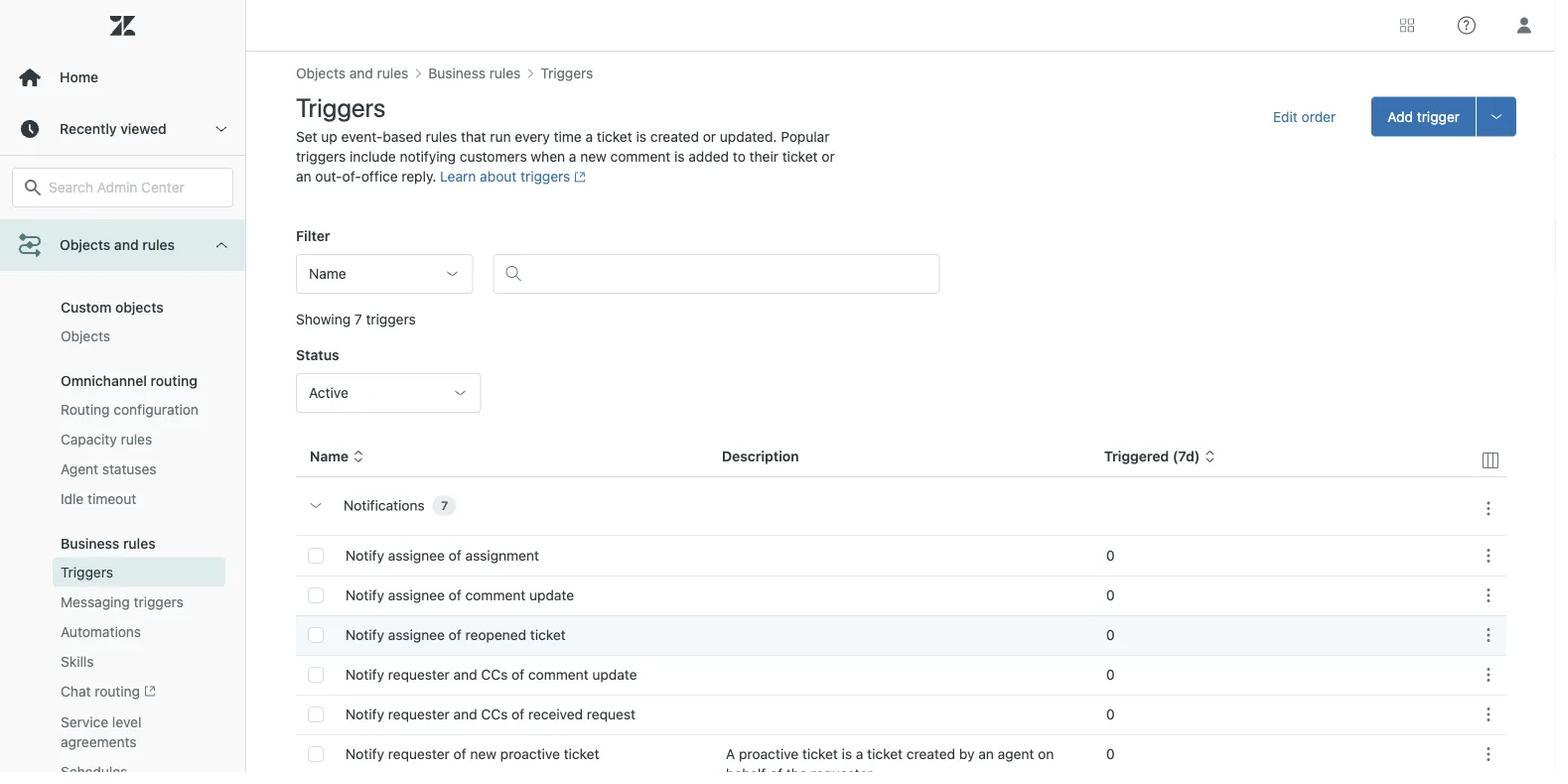 Task type: describe. For each thing, give the bounding box(es) containing it.
statuses for agent statuses
[[102, 461, 157, 478]]

agent
[[61, 461, 98, 478]]

routing
[[61, 402, 110, 418]]

ticket statuses link
[[53, 218, 226, 248]]

routing for omnichannel routing
[[151, 373, 198, 389]]

messaging triggers element
[[61, 593, 184, 613]]

skills
[[61, 654, 94, 670]]

objects and rules
[[60, 237, 175, 253]]

rules inside dropdown button
[[142, 237, 175, 253]]

capacity rules link
[[53, 425, 226, 455]]

automations
[[61, 624, 141, 641]]

settings
[[61, 255, 114, 271]]

settings link
[[53, 248, 226, 278]]

home
[[60, 69, 98, 85]]

statuses for ticket statuses
[[104, 225, 158, 241]]

recently viewed
[[60, 121, 167, 137]]

omnichannel
[[61, 373, 147, 389]]

capacity rules element
[[61, 430, 152, 450]]

triggers link
[[53, 558, 226, 588]]

agreements
[[61, 735, 137, 751]]

configuration
[[114, 402, 199, 418]]

idle
[[61, 491, 84, 507]]

custom objects
[[61, 299, 164, 316]]

service
[[61, 715, 108, 731]]

none search field inside primary element
[[2, 168, 243, 208]]

omnichannel routing element
[[61, 373, 198, 389]]

level
[[112, 715, 142, 731]]

primary element
[[0, 0, 246, 773]]

automations element
[[61, 623, 141, 643]]

triggers element
[[61, 563, 113, 583]]

help image
[[1458, 16, 1476, 34]]

home button
[[0, 52, 245, 103]]

settings element
[[61, 253, 114, 273]]

messaging triggers
[[61, 594, 184, 611]]

Search Admin Center field
[[49, 179, 221, 197]]

recently viewed button
[[0, 103, 245, 155]]

service level agreements
[[61, 715, 142, 751]]

chat
[[61, 684, 91, 700]]

objects and rules group
[[0, 77, 245, 773]]



Task type: locate. For each thing, give the bounding box(es) containing it.
0 vertical spatial rules
[[142, 237, 175, 253]]

objects
[[115, 299, 164, 316]]

idle timeout
[[61, 491, 136, 507]]

None search field
[[2, 168, 243, 208]]

routing configuration
[[61, 402, 199, 418]]

0 vertical spatial routing
[[151, 373, 198, 389]]

ticket statuses
[[61, 225, 158, 241]]

tree item inside primary element
[[0, 26, 245, 773]]

0 horizontal spatial routing
[[95, 684, 140, 700]]

user menu image
[[1512, 12, 1538, 38]]

idle timeout element
[[61, 490, 136, 509]]

zendesk products image
[[1401, 18, 1415, 32]]

chat routing
[[61, 684, 140, 700]]

agent statuses element
[[61, 460, 157, 480]]

rules right and on the top of page
[[142, 237, 175, 253]]

objects
[[60, 237, 111, 253], [61, 328, 110, 345]]

schedules element
[[61, 763, 127, 773]]

messaging
[[61, 594, 130, 611]]

rules for capacity rules
[[121, 431, 152, 448]]

routing configuration element
[[61, 400, 199, 420]]

chat routing link
[[53, 677, 226, 708]]

1 horizontal spatial routing
[[151, 373, 198, 389]]

messaging triggers link
[[53, 588, 226, 618]]

skills link
[[53, 648, 226, 677]]

ticket
[[61, 225, 100, 241]]

service level agreements link
[[53, 708, 226, 758]]

objects and rules button
[[0, 220, 245, 271]]

routing for chat routing
[[95, 684, 140, 700]]

0 vertical spatial statuses
[[104, 225, 158, 241]]

rules inside 'element'
[[121, 431, 152, 448]]

routing up configuration
[[151, 373, 198, 389]]

business rules element
[[61, 536, 156, 552]]

skills element
[[61, 653, 94, 672]]

1 vertical spatial rules
[[121, 431, 152, 448]]

business rules
[[61, 536, 156, 552]]

1 vertical spatial routing
[[95, 684, 140, 700]]

objects for objects and rules
[[60, 237, 111, 253]]

tree item
[[0, 26, 245, 773]]

timeout
[[87, 491, 136, 507]]

routing
[[151, 373, 198, 389], [95, 684, 140, 700]]

routing configuration link
[[53, 395, 226, 425]]

and
[[114, 237, 139, 253]]

service level agreements element
[[61, 713, 218, 753]]

triggers
[[61, 565, 113, 581]]

omnichannel routing
[[61, 373, 198, 389]]

objects inside group
[[61, 328, 110, 345]]

objects link
[[53, 322, 226, 351]]

ticket statuses element
[[61, 223, 158, 243]]

2 vertical spatial rules
[[123, 536, 156, 552]]

chat routing element
[[61, 682, 156, 703]]

objects element
[[61, 327, 110, 347]]

rules down routing configuration link
[[121, 431, 152, 448]]

rules for business rules
[[123, 536, 156, 552]]

objects for objects
[[61, 328, 110, 345]]

rules
[[142, 237, 175, 253], [121, 431, 152, 448], [123, 536, 156, 552]]

tree item containing ticket statuses
[[0, 26, 245, 773]]

rules up triggers link
[[123, 536, 156, 552]]

1 vertical spatial objects
[[61, 328, 110, 345]]

0 vertical spatial objects
[[60, 237, 111, 253]]

routing inside chat routing element
[[95, 684, 140, 700]]

triggers
[[134, 594, 184, 611]]

custom
[[61, 299, 112, 316]]

custom objects element
[[61, 299, 164, 316]]

automations link
[[53, 618, 226, 648]]

routing up level
[[95, 684, 140, 700]]

objects inside dropdown button
[[60, 237, 111, 253]]

capacity rules
[[61, 431, 152, 448]]

objects down custom
[[61, 328, 110, 345]]

agent statuses
[[61, 461, 157, 478]]

1 vertical spatial statuses
[[102, 461, 157, 478]]

recently
[[60, 121, 117, 137]]

viewed
[[120, 121, 167, 137]]

business
[[61, 536, 120, 552]]

idle timeout link
[[53, 485, 226, 514]]

agent statuses link
[[53, 455, 226, 485]]

objects up settings
[[60, 237, 111, 253]]

capacity
[[61, 431, 117, 448]]

statuses
[[104, 225, 158, 241], [102, 461, 157, 478]]



Task type: vqa. For each thing, say whether or not it's contained in the screenshot.
Knowledge image
no



